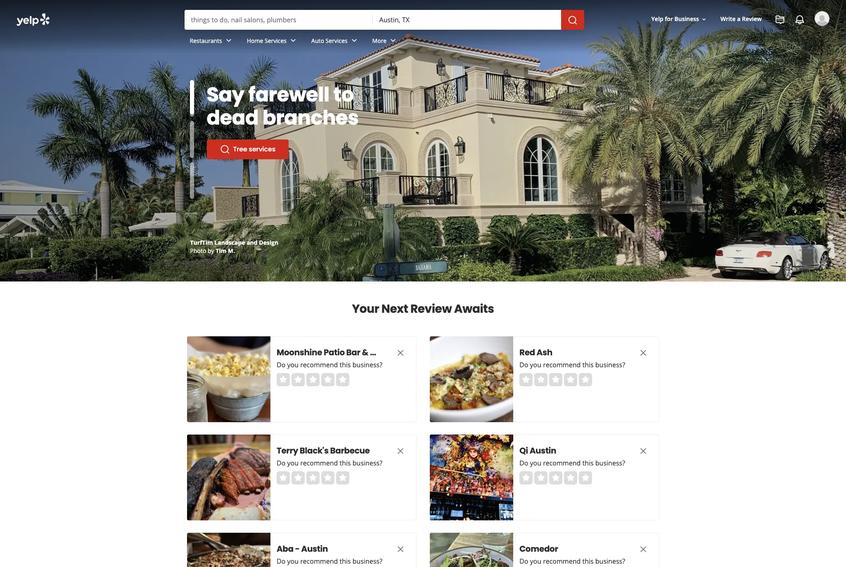 Task type: locate. For each thing, give the bounding box(es) containing it.
more link
[[366, 30, 405, 54]]

24 chevron down v2 image inside restaurants link
[[224, 36, 234, 46]]

moonshine patio bar & grill link
[[277, 347, 386, 359]]

(no rating) image down moonshine
[[277, 374, 349, 387]]

services
[[265, 37, 287, 44], [326, 37, 348, 44]]

say
[[207, 81, 245, 109]]

review right a
[[743, 15, 763, 23]]

you down -
[[287, 558, 299, 567]]

(no rating) image down qi austin link
[[520, 472, 593, 485]]

recommend down aba - austin link
[[300, 558, 338, 567]]

(no rating) image for black's
[[277, 472, 349, 485]]

yelp for business button
[[649, 12, 711, 27]]

1 horizontal spatial services
[[326, 37, 348, 44]]

this down qi austin link
[[583, 459, 594, 468]]

24 chevron down v2 image inside more link
[[389, 36, 399, 46]]

0 horizontal spatial 24 chevron down v2 image
[[224, 36, 234, 46]]

1 horizontal spatial none field
[[380, 15, 555, 24]]

dismiss card image for red ash
[[639, 348, 649, 358]]

2 none field from the left
[[380, 15, 555, 24]]

bar
[[346, 347, 361, 359]]

0 horizontal spatial review
[[411, 301, 452, 317]]

None search field
[[185, 10, 586, 30]]

rating element down black's
[[277, 472, 349, 485]]

review inside the 'user actions' element
[[743, 15, 763, 23]]

24 chevron down v2 image
[[224, 36, 234, 46], [289, 36, 298, 46], [389, 36, 399, 46]]

business? down comedor link in the bottom of the page
[[596, 558, 626, 567]]

None radio
[[321, 374, 335, 387], [535, 374, 548, 387], [550, 374, 563, 387], [579, 374, 593, 387], [292, 472, 305, 485], [535, 472, 548, 485], [550, 472, 563, 485], [564, 472, 578, 485], [579, 472, 593, 485], [321, 374, 335, 387], [535, 374, 548, 387], [550, 374, 563, 387], [579, 374, 593, 387], [292, 472, 305, 485], [535, 472, 548, 485], [550, 472, 563, 485], [564, 472, 578, 485], [579, 472, 593, 485]]

services right home
[[265, 37, 287, 44]]

recommend for ash
[[543, 361, 581, 370]]

do down aba
[[277, 558, 286, 567]]

3 24 chevron down v2 image from the left
[[389, 36, 399, 46]]

business? down the barbecue
[[353, 459, 383, 468]]

(no rating) image for patio
[[277, 374, 349, 387]]

photo of terry black's barbecue image
[[187, 435, 271, 521]]

1 none field from the left
[[191, 15, 366, 24]]

this for black's
[[340, 459, 351, 468]]

24 chevron down v2 image right more
[[389, 36, 399, 46]]

do you recommend this business? for patio
[[277, 361, 383, 370]]

business? down red ash link
[[596, 361, 626, 370]]

do you recommend this business? down red ash link
[[520, 361, 626, 370]]

moonshine
[[277, 347, 322, 359]]

review
[[743, 15, 763, 23], [411, 301, 452, 317]]

0 vertical spatial austin
[[530, 446, 557, 457]]

photo
[[190, 247, 206, 255]]

(no rating) image down ash
[[520, 374, 593, 387]]

auto
[[312, 37, 324, 44]]

you for moonshine
[[287, 361, 299, 370]]

review right next
[[411, 301, 452, 317]]

auto services link
[[305, 30, 366, 54]]

None radio
[[277, 374, 290, 387], [292, 374, 305, 387], [306, 374, 320, 387], [336, 374, 349, 387], [520, 374, 533, 387], [564, 374, 578, 387], [277, 472, 290, 485], [306, 472, 320, 485], [321, 472, 335, 485], [336, 472, 349, 485], [520, 472, 533, 485], [277, 374, 290, 387], [292, 374, 305, 387], [306, 374, 320, 387], [336, 374, 349, 387], [520, 374, 533, 387], [564, 374, 578, 387], [277, 472, 290, 485], [306, 472, 320, 485], [321, 472, 335, 485], [336, 472, 349, 485], [520, 472, 533, 485]]

recommend down qi austin link
[[543, 459, 581, 468]]

awaits
[[455, 301, 495, 317]]

do down qi
[[520, 459, 529, 468]]

do you recommend this business? down terry black's barbecue link
[[277, 459, 383, 468]]

24 chevron down v2 image right restaurants on the top left of page
[[224, 36, 234, 46]]

write a review link
[[718, 12, 766, 27]]

you inside comedor do you recommend this business?
[[530, 558, 542, 567]]

do you recommend this business? down moonshine patio bar & grill 'link'
[[277, 361, 383, 370]]

you down moonshine
[[287, 361, 299, 370]]

1 services from the left
[[265, 37, 287, 44]]

review for a
[[743, 15, 763, 23]]

None field
[[191, 15, 366, 24], [380, 15, 555, 24]]

photo of aba - austin image
[[187, 534, 271, 568]]

christina o. image
[[816, 11, 830, 26]]

(no rating) image
[[277, 374, 349, 387], [520, 374, 593, 387], [277, 472, 349, 485], [520, 472, 593, 485]]

moonshine patio bar & grill
[[277, 347, 386, 359]]

this for ash
[[583, 361, 594, 370]]

do down "comedor"
[[520, 558, 529, 567]]

0 horizontal spatial services
[[265, 37, 287, 44]]

this down bar
[[340, 361, 351, 370]]

tim m. link
[[216, 247, 235, 255]]

tim
[[216, 247, 227, 255]]

recommend for austin
[[543, 459, 581, 468]]

&
[[362, 347, 369, 359]]

business? down qi austin link
[[596, 459, 626, 468]]

tree services
[[233, 145, 276, 154]]

do down moonshine
[[277, 361, 286, 370]]

comedor
[[520, 544, 558, 556]]

rating element for black's
[[277, 472, 349, 485]]

do for terry
[[277, 459, 286, 468]]

you down qi austin
[[530, 459, 542, 468]]

write a review
[[721, 15, 763, 23]]

business? for terry black's barbecue
[[353, 459, 383, 468]]

recommend down moonshine patio bar & grill 'link'
[[300, 361, 338, 370]]

1 horizontal spatial 24 chevron down v2 image
[[289, 36, 298, 46]]

dismiss card image for terry black's barbecue
[[396, 447, 406, 457]]

yelp for business
[[652, 15, 700, 23]]

24 chevron down v2 image for restaurants
[[224, 36, 234, 46]]

recommend down terry black's barbecue
[[300, 459, 338, 468]]

this down red ash link
[[583, 361, 594, 370]]

business? for qi austin
[[596, 459, 626, 468]]

select slide image
[[190, 79, 194, 116]]

qi
[[520, 446, 528, 457]]

projects image
[[776, 15, 786, 25]]

turftim landscape and design link
[[190, 239, 279, 247]]

24 chevron down v2 image left auto at the top left of page
[[289, 36, 298, 46]]

24 chevron down v2 image inside home services link
[[289, 36, 298, 46]]

you down terry
[[287, 459, 299, 468]]

recommend down red ash link
[[543, 361, 581, 370]]

do
[[277, 361, 286, 370], [520, 361, 529, 370], [277, 459, 286, 468], [520, 459, 529, 468], [277, 558, 286, 567], [520, 558, 529, 567]]

yelp
[[652, 15, 664, 23]]

do you recommend this business? for austin
[[520, 459, 626, 468]]

2 services from the left
[[326, 37, 348, 44]]

this down comedor link in the bottom of the page
[[583, 558, 594, 567]]

rating element down moonshine
[[277, 374, 349, 387]]

terry
[[277, 446, 298, 457]]

0 vertical spatial review
[[743, 15, 763, 23]]

recommend inside "aba - austin do you recommend this business?"
[[300, 558, 338, 567]]

none search field inside search box
[[185, 10, 586, 30]]

next
[[382, 301, 409, 317]]

this inside comedor do you recommend this business?
[[583, 558, 594, 567]]

you down the red ash
[[530, 361, 542, 370]]

austin
[[530, 446, 557, 457], [301, 544, 328, 556]]

aba - austin do you recommend this business?
[[277, 544, 383, 567]]

business? down &
[[353, 361, 383, 370]]

24 chevron down v2 image for more
[[389, 36, 399, 46]]

branches
[[263, 104, 359, 132]]

landscape
[[215, 239, 245, 247]]

0 horizontal spatial none field
[[191, 15, 366, 24]]

this down aba - austin link
[[340, 558, 351, 567]]

dismiss card image for qi austin
[[639, 447, 649, 457]]

m.
[[228, 247, 235, 255]]

this for patio
[[340, 361, 351, 370]]

1 vertical spatial review
[[411, 301, 452, 317]]

you
[[287, 361, 299, 370], [530, 361, 542, 370], [287, 459, 299, 468], [530, 459, 542, 468], [287, 558, 299, 567], [530, 558, 542, 567]]

ash
[[537, 347, 553, 359]]

barbecue
[[330, 446, 370, 457]]

2 horizontal spatial 24 chevron down v2 image
[[389, 36, 399, 46]]

business? down aba - austin link
[[353, 558, 383, 567]]

(no rating) image down black's
[[277, 472, 349, 485]]

-
[[295, 544, 300, 556]]

rating element down qi austin link
[[520, 472, 593, 485]]

dismiss card image
[[639, 447, 649, 457], [396, 545, 406, 555], [639, 545, 649, 555]]

red ash link
[[520, 347, 623, 359]]

1 horizontal spatial review
[[743, 15, 763, 23]]

this down the barbecue
[[340, 459, 351, 468]]

2 24 chevron down v2 image from the left
[[289, 36, 298, 46]]

your
[[352, 301, 380, 317]]

services
[[249, 145, 276, 154]]

photo of red ash image
[[430, 337, 514, 423]]

austin right -
[[301, 544, 328, 556]]

rating element
[[277, 374, 349, 387], [520, 374, 593, 387], [277, 472, 349, 485], [520, 472, 593, 485]]

do for red
[[520, 361, 529, 370]]

services left 24 chevron down v2 image
[[326, 37, 348, 44]]

do down the red
[[520, 361, 529, 370]]

do you recommend this business? down qi austin link
[[520, 459, 626, 468]]

more
[[373, 37, 387, 44]]

business?
[[353, 361, 383, 370], [596, 361, 626, 370], [353, 459, 383, 468], [596, 459, 626, 468], [353, 558, 383, 567], [596, 558, 626, 567]]

0 horizontal spatial austin
[[301, 544, 328, 556]]

business
[[675, 15, 700, 23]]

photo of qi austin image
[[430, 435, 514, 521]]

your next review awaits
[[352, 301, 495, 317]]

16 chevron down v2 image
[[701, 16, 708, 23]]

do you recommend this business?
[[277, 361, 383, 370], [520, 361, 626, 370], [277, 459, 383, 468], [520, 459, 626, 468]]

do down terry
[[277, 459, 286, 468]]

do inside comedor do you recommend this business?
[[520, 558, 529, 567]]

recommend inside comedor do you recommend this business?
[[543, 558, 581, 567]]

None search field
[[0, 0, 847, 61]]

24 chevron down v2 image for home services
[[289, 36, 298, 46]]

business? for moonshine patio bar & grill
[[353, 361, 383, 370]]

recommend down comedor link in the bottom of the page
[[543, 558, 581, 567]]

dismiss card image for comedor
[[639, 545, 649, 555]]

you down "comedor"
[[530, 558, 542, 567]]

auto services
[[312, 37, 348, 44]]

recommend
[[300, 361, 338, 370], [543, 361, 581, 370], [300, 459, 338, 468], [543, 459, 581, 468], [300, 558, 338, 567], [543, 558, 581, 567]]

grill
[[370, 347, 386, 359]]

1 24 chevron down v2 image from the left
[[224, 36, 234, 46]]

recommend for black's
[[300, 459, 338, 468]]

rating element down ash
[[520, 374, 593, 387]]

comedor do you recommend this business?
[[520, 544, 626, 567]]

do you recommend this business? for ash
[[520, 361, 626, 370]]

austin right qi
[[530, 446, 557, 457]]

1 vertical spatial austin
[[301, 544, 328, 556]]

tree services link
[[207, 140, 289, 160]]

dismiss card image
[[396, 348, 406, 358], [639, 348, 649, 358], [396, 447, 406, 457]]

this
[[340, 361, 351, 370], [583, 361, 594, 370], [340, 459, 351, 468], [583, 459, 594, 468], [340, 558, 351, 567], [583, 558, 594, 567]]



Task type: vqa. For each thing, say whether or not it's contained in the screenshot.
24 chevron down v2 image associated with More
yes



Task type: describe. For each thing, give the bounding box(es) containing it.
restaurants link
[[183, 30, 240, 54]]

do inside "aba - austin do you recommend this business?"
[[277, 558, 286, 567]]

aba - austin link
[[277, 544, 380, 556]]

patio
[[324, 347, 345, 359]]

turftim
[[190, 239, 213, 247]]

do for qi
[[520, 459, 529, 468]]

none field 'find'
[[191, 15, 366, 24]]

you for red
[[530, 361, 542, 370]]

do you recommend this business? for black's
[[277, 459, 383, 468]]

farewell
[[249, 81, 330, 109]]

tree
[[233, 145, 247, 154]]

business? inside "aba - austin do you recommend this business?"
[[353, 558, 383, 567]]

dismiss card image for aba - austin
[[396, 545, 406, 555]]

home services link
[[240, 30, 305, 54]]

this inside "aba - austin do you recommend this business?"
[[340, 558, 351, 567]]

(no rating) image for austin
[[520, 472, 593, 485]]

home services
[[247, 37, 287, 44]]

you for qi
[[530, 459, 542, 468]]

business categories element
[[183, 30, 830, 54]]

recommend for patio
[[300, 361, 338, 370]]

explore banner section banner
[[0, 0, 847, 282]]

restaurants
[[190, 37, 222, 44]]

and
[[247, 239, 258, 247]]

black's
[[300, 446, 329, 457]]

business? for red ash
[[596, 361, 626, 370]]

you inside "aba - austin do you recommend this business?"
[[287, 558, 299, 567]]

terry black's barbecue link
[[277, 446, 380, 457]]

red ash
[[520, 347, 553, 359]]

to
[[334, 81, 354, 109]]

a
[[738, 15, 741, 23]]

rating element for austin
[[520, 472, 593, 485]]

dismiss card image for moonshine patio bar & grill
[[396, 348, 406, 358]]

24 chevron down v2 image
[[349, 36, 359, 46]]

review for next
[[411, 301, 452, 317]]

1 horizontal spatial austin
[[530, 446, 557, 457]]

by
[[208, 247, 214, 255]]

notifications image
[[796, 15, 806, 25]]

photo of moonshine patio bar & grill image
[[187, 337, 271, 423]]

this for austin
[[583, 459, 594, 468]]

red
[[520, 347, 535, 359]]

none field near
[[380, 15, 555, 24]]

Find text field
[[191, 15, 366, 24]]

user actions element
[[645, 10, 842, 61]]

do for moonshine
[[277, 361, 286, 370]]

austin inside "aba - austin do you recommend this business?"
[[301, 544, 328, 556]]

rating element for ash
[[520, 374, 593, 387]]

say farewell to dead branches
[[207, 81, 359, 132]]

turftim landscape and design photo by tim m.
[[190, 239, 279, 255]]

write
[[721, 15, 736, 23]]

comedor link
[[520, 544, 623, 556]]

aba
[[277, 544, 294, 556]]

search image
[[568, 15, 578, 25]]

qi austin
[[520, 446, 557, 457]]

rating element for patio
[[277, 374, 349, 387]]

none search field containing yelp for business
[[0, 0, 847, 61]]

24 search v2 image
[[220, 145, 230, 155]]

services for home services
[[265, 37, 287, 44]]

qi austin link
[[520, 446, 623, 457]]

home
[[247, 37, 263, 44]]

services for auto services
[[326, 37, 348, 44]]

business? inside comedor do you recommend this business?
[[596, 558, 626, 567]]

design
[[259, 239, 279, 247]]

terry black's barbecue
[[277, 446, 370, 457]]

(no rating) image for ash
[[520, 374, 593, 387]]

dead
[[207, 104, 259, 132]]

photo of comedor image
[[430, 534, 514, 568]]

Near text field
[[380, 15, 555, 24]]

you for terry
[[287, 459, 299, 468]]

for
[[666, 15, 674, 23]]



